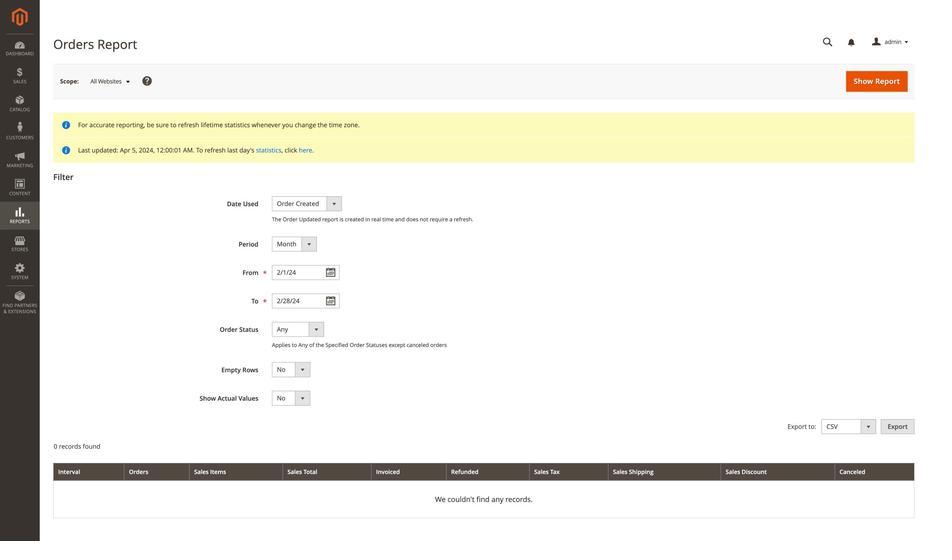Task type: locate. For each thing, give the bounding box(es) containing it.
menu bar
[[0, 34, 40, 319]]

magento admin panel image
[[12, 8, 28, 26]]

None text field
[[817, 34, 840, 50], [272, 265, 340, 280], [272, 294, 340, 309], [817, 34, 840, 50], [272, 265, 340, 280], [272, 294, 340, 309]]



Task type: vqa. For each thing, say whether or not it's contained in the screenshot.
text field
yes



